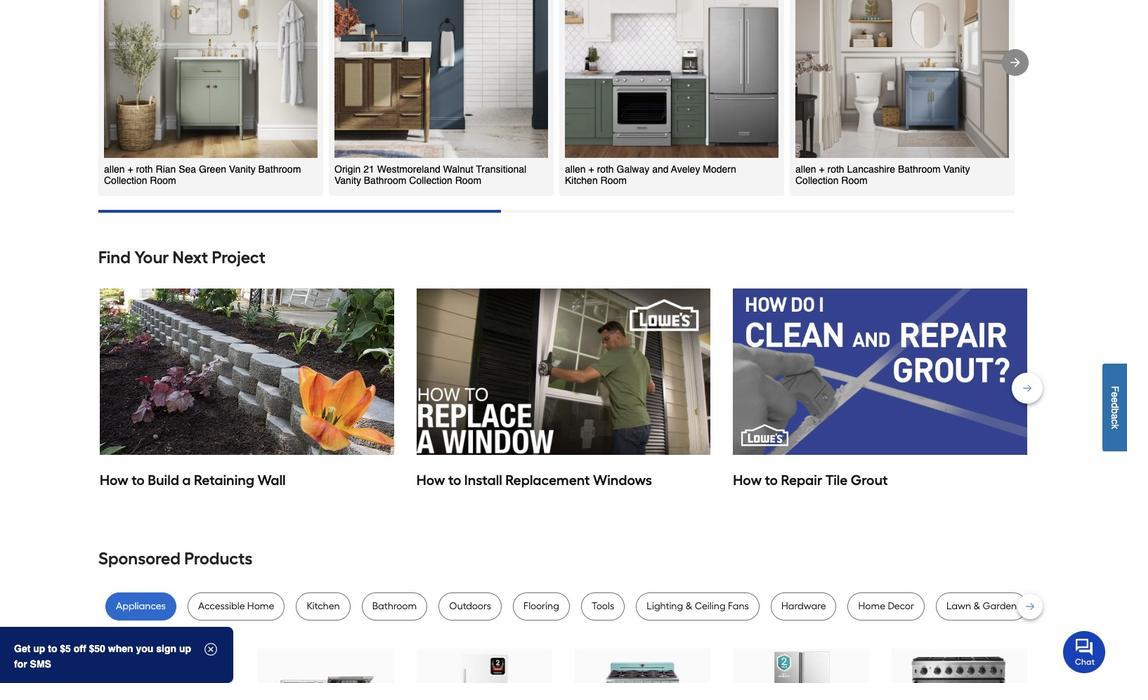 Task type: describe. For each thing, give the bounding box(es) containing it.
get
[[14, 644, 30, 655]]

green
[[199, 164, 226, 175]]

roth for galway
[[597, 164, 614, 175]]

$5
[[60, 644, 71, 655]]

& for lawn
[[974, 601, 981, 613]]

tools
[[592, 601, 615, 613]]

1 home from the left
[[247, 601, 274, 613]]

allen + roth for rian sea green vanity bathroom collection
[[104, 164, 153, 175]]

how to build a retaining wall
[[100, 472, 286, 489]]

you
[[136, 644, 153, 655]]

f e e d b a c k
[[1110, 386, 1121, 430]]

sponsored
[[98, 549, 181, 569]]

lawn
[[947, 601, 972, 613]]

room for galway
[[598, 175, 627, 186]]

vanity for transitional
[[335, 175, 361, 186]]

thor kitchen 36-in 6 burners 6-cu ft convection oven freestanding natural gas range (stainless steel) image
[[905, 651, 1014, 684]]

how to build a retaining wall link
[[100, 289, 394, 492]]

to for repair
[[765, 472, 778, 489]]

roth for lancashire
[[828, 164, 845, 175]]

collection for westmoreland
[[409, 175, 453, 186]]

origin
[[335, 164, 361, 175]]

sms
[[30, 659, 51, 671]]

$50
[[89, 644, 105, 655]]

chat invite button image
[[1064, 631, 1106, 674]]

room for rian
[[147, 175, 176, 186]]

galway and aveley modern kitchen
[[565, 164, 737, 186]]

install
[[465, 472, 502, 489]]

origin 21
[[335, 164, 375, 175]]

accessible home
[[198, 601, 274, 613]]

find your next project heading
[[98, 244, 1029, 272]]

fans
[[728, 601, 749, 613]]

bathroom inside westmoreland walnut transitional vanity bathroom collection
[[364, 175, 407, 186]]

find your next project
[[98, 247, 266, 267]]

flooring
[[524, 601, 560, 613]]

vanity for green
[[229, 164, 256, 175]]

walnut
[[443, 164, 474, 175]]

how for how to build a retaining wall
[[100, 472, 129, 489]]

westmoreland walnut transitional vanity bathroom collection
[[335, 164, 527, 186]]

find
[[98, 247, 131, 267]]

d
[[1110, 403, 1121, 409]]

fotile 2-in-1 in sink dishwasher top control 18-in built-in dishwasher, 57.8-dba image
[[272, 651, 381, 684]]

collection for rian
[[104, 175, 147, 186]]

your
[[134, 247, 169, 267]]

modern
[[703, 164, 737, 175]]

f
[[1110, 386, 1121, 392]]

hisense 21.2-cu ft counter-depth french door refrigerator with ice maker (fingerprint resistant stainless steel) energy star image
[[747, 651, 856, 684]]

products
[[184, 549, 253, 569]]

build
[[148, 472, 179, 489]]

how for how to install replacement windows
[[417, 472, 445, 489]]

hardware
[[782, 601, 826, 613]]

next
[[173, 247, 208, 267]]

home decor
[[859, 601, 915, 613]]

collection inside lancashire bathroom vanity collection
[[796, 175, 839, 186]]

rian
[[156, 164, 176, 175]]

westmoreland
[[377, 164, 441, 175]]

2 up from the left
[[179, 644, 191, 655]]

decor
[[888, 601, 915, 613]]

& for lighting
[[686, 601, 693, 613]]

wall
[[258, 472, 286, 489]]



Task type: locate. For each thing, give the bounding box(es) containing it.
how for how to repair tile grout
[[733, 472, 762, 489]]

& left ceiling
[[686, 601, 693, 613]]

allen + roth for lancashire bathroom vanity collection
[[796, 164, 845, 175]]

how
[[100, 472, 129, 489], [417, 472, 445, 489], [733, 472, 762, 489]]

to inside how to repair tile grout link
[[765, 472, 778, 489]]

1 up from the left
[[33, 644, 45, 655]]

+ for rian
[[128, 164, 133, 175]]

2 allen + roth from the left
[[565, 164, 614, 175]]

allen for lancashire bathroom vanity collection
[[796, 164, 817, 175]]

to inside get up to $5 off $50 when you sign up for sms
[[48, 644, 57, 655]]

home right the accessible
[[247, 601, 274, 613]]

vanity inside lancashire bathroom vanity collection
[[944, 164, 970, 175]]

rian sea green vanity bathroom collection
[[104, 164, 301, 186]]

2 + from the left
[[589, 164, 594, 175]]

0 horizontal spatial a
[[182, 472, 191, 489]]

ceiling
[[695, 601, 726, 613]]

how to install replacement windows
[[417, 472, 652, 489]]

appliances
[[116, 601, 166, 613]]

lancashire bathroom vanity collection
[[796, 164, 970, 186]]

allen for galway and aveley modern kitchen
[[565, 164, 586, 175]]

to for build
[[132, 472, 145, 489]]

3 allen from the left
[[796, 164, 817, 175]]

a
[[1110, 414, 1121, 420], [182, 472, 191, 489]]

2 horizontal spatial allen + roth
[[796, 164, 845, 175]]

allen left lancashire
[[796, 164, 817, 175]]

2 horizontal spatial how
[[733, 472, 762, 489]]

1 horizontal spatial allen
[[565, 164, 586, 175]]

how left "build"
[[100, 472, 129, 489]]

repair
[[781, 472, 823, 489]]

1 vertical spatial a
[[182, 472, 191, 489]]

galway
[[617, 164, 650, 175]]

room down lancashire
[[839, 175, 868, 186]]

1 horizontal spatial home
[[859, 601, 886, 613]]

&
[[686, 601, 693, 613], [974, 601, 981, 613]]

1 & from the left
[[686, 601, 693, 613]]

to left "build"
[[132, 472, 145, 489]]

sign
[[156, 644, 176, 655]]

to left install
[[448, 472, 461, 489]]

collection inside westmoreland walnut transitional vanity bathroom collection
[[409, 175, 453, 186]]

windows
[[593, 472, 652, 489]]

0 horizontal spatial &
[[686, 601, 693, 613]]

1 collection from the left
[[104, 175, 147, 186]]

allen left rian
[[104, 164, 125, 175]]

and
[[652, 164, 669, 175]]

lighting
[[647, 601, 683, 613]]

allen + roth left rian
[[104, 164, 153, 175]]

21
[[364, 164, 375, 175]]

transitional
[[476, 164, 527, 175]]

roth for rian
[[136, 164, 153, 175]]

2 collection from the left
[[409, 175, 453, 186]]

roth
[[136, 164, 153, 175], [597, 164, 614, 175], [828, 164, 845, 175]]

0 horizontal spatial collection
[[104, 175, 147, 186]]

0 horizontal spatial roth
[[136, 164, 153, 175]]

2 horizontal spatial allen
[[796, 164, 817, 175]]

how to repair tile grout link
[[733, 289, 1028, 492]]

up up the 'sms'
[[33, 644, 45, 655]]

2 horizontal spatial +
[[819, 164, 825, 175]]

vanity inside westmoreland walnut transitional vanity bathroom collection
[[335, 175, 361, 186]]

1 horizontal spatial vanity
[[335, 175, 361, 186]]

0 horizontal spatial how
[[100, 472, 129, 489]]

get up to $5 off $50 when you sign up for sms
[[14, 644, 191, 671]]

1 allen from the left
[[104, 164, 125, 175]]

to inside how to build a retaining wall link
[[132, 472, 145, 489]]

1 horizontal spatial kitchen
[[565, 175, 598, 186]]

bathroom inside lancashire bathroom vanity collection
[[898, 164, 941, 175]]

sea
[[179, 164, 196, 175]]

to left $5
[[48, 644, 57, 655]]

3 collection from the left
[[796, 175, 839, 186]]

allen + roth left lancashire
[[796, 164, 845, 175]]

2 e from the top
[[1110, 398, 1121, 403]]

e up 'd'
[[1110, 392, 1121, 398]]

replacement
[[506, 472, 590, 489]]

bathroom inside 'rian sea green vanity bathroom collection'
[[258, 164, 301, 175]]

4 room from the left
[[839, 175, 868, 186]]

2 roth from the left
[[597, 164, 614, 175]]

arrow right image
[[1009, 55, 1023, 69]]

to left repair
[[765, 472, 778, 489]]

1 vertical spatial kitchen
[[307, 601, 340, 613]]

1 horizontal spatial how
[[417, 472, 445, 489]]

scrollbar
[[98, 210, 501, 213]]

f e e d b a c k button
[[1103, 364, 1128, 452]]

a up k
[[1110, 414, 1121, 420]]

grout
[[851, 472, 888, 489]]

lighting & ceiling fans
[[647, 601, 749, 613]]

room down walnut
[[453, 175, 482, 186]]

+ left the galway
[[589, 164, 594, 175]]

accessible
[[198, 601, 245, 613]]

2 & from the left
[[974, 601, 981, 613]]

0 vertical spatial kitchen
[[565, 175, 598, 186]]

off
[[74, 644, 86, 655]]

1 how from the left
[[100, 472, 129, 489]]

for
[[14, 659, 27, 671]]

up
[[33, 644, 45, 655], [179, 644, 191, 655]]

roth left the galway
[[597, 164, 614, 175]]

1 allen + roth from the left
[[104, 164, 153, 175]]

room
[[147, 175, 176, 186], [453, 175, 482, 186], [598, 175, 627, 186], [839, 175, 868, 186]]

collection inside 'rian sea green vanity bathroom collection'
[[104, 175, 147, 186]]

how left repair
[[733, 472, 762, 489]]

1 + from the left
[[128, 164, 133, 175]]

up right sign
[[179, 644, 191, 655]]

1 e from the top
[[1110, 392, 1121, 398]]

3 allen + roth from the left
[[796, 164, 845, 175]]

2 home from the left
[[859, 601, 886, 613]]

when
[[108, 644, 133, 655]]

+ left lancashire
[[819, 164, 825, 175]]

to
[[132, 472, 145, 489], [448, 472, 461, 489], [765, 472, 778, 489], [48, 644, 57, 655]]

unique classic retro by unique 36-in 6 burners 4.5-cu ft convection oven freestanding gas range (ocean mist turquoise) image
[[589, 651, 697, 684]]

how to install replacement windows link
[[417, 289, 711, 492]]

room for westmoreland
[[453, 175, 482, 186]]

2 how from the left
[[417, 472, 445, 489]]

allen for rian sea green vanity bathroom collection
[[104, 164, 125, 175]]

retaining
[[194, 472, 255, 489]]

0 horizontal spatial allen
[[104, 164, 125, 175]]

aveley
[[671, 164, 700, 175]]

2 horizontal spatial collection
[[796, 175, 839, 186]]

kitchen
[[565, 175, 598, 186], [307, 601, 340, 613]]

c
[[1110, 420, 1121, 425]]

bathroom
[[258, 164, 301, 175], [898, 164, 941, 175], [364, 175, 407, 186], [372, 601, 417, 613]]

1 horizontal spatial roth
[[597, 164, 614, 175]]

room down the galway
[[598, 175, 627, 186]]

k
[[1110, 425, 1121, 430]]

hisense 17.2-cu ft counter-depth bottom-freezer refrigerator (white) energy star image
[[430, 651, 539, 684]]

e
[[1110, 392, 1121, 398], [1110, 398, 1121, 403]]

project
[[212, 247, 266, 267]]

lancashire
[[847, 164, 896, 175]]

how to repair tile grout
[[733, 472, 888, 489]]

1 room from the left
[[147, 175, 176, 186]]

1 roth from the left
[[136, 164, 153, 175]]

+ left rian
[[128, 164, 133, 175]]

collection
[[104, 175, 147, 186], [409, 175, 453, 186], [796, 175, 839, 186]]

1 horizontal spatial allen + roth
[[565, 164, 614, 175]]

home left decor
[[859, 601, 886, 613]]

vanity
[[229, 164, 256, 175], [944, 164, 970, 175], [335, 175, 361, 186]]

2 horizontal spatial vanity
[[944, 164, 970, 175]]

3 how from the left
[[733, 472, 762, 489]]

2 room from the left
[[453, 175, 482, 186]]

0 horizontal spatial kitchen
[[307, 601, 340, 613]]

0 horizontal spatial allen + roth
[[104, 164, 153, 175]]

1 horizontal spatial a
[[1110, 414, 1121, 420]]

0 horizontal spatial up
[[33, 644, 45, 655]]

to for install
[[448, 472, 461, 489]]

0 vertical spatial a
[[1110, 414, 1121, 420]]

allen + roth
[[104, 164, 153, 175], [565, 164, 614, 175], [796, 164, 845, 175]]

3 roth from the left
[[828, 164, 845, 175]]

1 horizontal spatial +
[[589, 164, 594, 175]]

kitchen inside galway and aveley modern kitchen
[[565, 175, 598, 186]]

room down rian
[[147, 175, 176, 186]]

a inside button
[[1110, 414, 1121, 420]]

1 horizontal spatial &
[[974, 601, 981, 613]]

3 + from the left
[[819, 164, 825, 175]]

vanity inside 'rian sea green vanity bathroom collection'
[[229, 164, 256, 175]]

allen + roth left the galway
[[565, 164, 614, 175]]

0 horizontal spatial +
[[128, 164, 133, 175]]

3 room from the left
[[598, 175, 627, 186]]

0 horizontal spatial home
[[247, 601, 274, 613]]

e up b
[[1110, 398, 1121, 403]]

home
[[247, 601, 274, 613], [859, 601, 886, 613]]

+ for lancashire
[[819, 164, 825, 175]]

roth left lancashire
[[828, 164, 845, 175]]

2 allen from the left
[[565, 164, 586, 175]]

sponsored products
[[98, 549, 253, 569]]

lawn & garden
[[947, 601, 1017, 613]]

+ for galway
[[589, 164, 594, 175]]

allen
[[104, 164, 125, 175], [565, 164, 586, 175], [796, 164, 817, 175]]

b
[[1110, 409, 1121, 414]]

2 horizontal spatial roth
[[828, 164, 845, 175]]

outdoors
[[449, 601, 491, 613]]

1 horizontal spatial up
[[179, 644, 191, 655]]

0 horizontal spatial vanity
[[229, 164, 256, 175]]

room for lancashire
[[839, 175, 868, 186]]

how left install
[[417, 472, 445, 489]]

+
[[128, 164, 133, 175], [589, 164, 594, 175], [819, 164, 825, 175]]

& right lawn
[[974, 601, 981, 613]]

allen + roth for galway and aveley modern kitchen
[[565, 164, 614, 175]]

1 horizontal spatial collection
[[409, 175, 453, 186]]

to inside the "how to install replacement windows" link
[[448, 472, 461, 489]]

allen left the galway
[[565, 164, 586, 175]]

a right "build"
[[182, 472, 191, 489]]

tile
[[826, 472, 848, 489]]

roth left rian
[[136, 164, 153, 175]]

garden
[[983, 601, 1017, 613]]



Task type: vqa. For each thing, say whether or not it's contained in the screenshot.
Origin
yes



